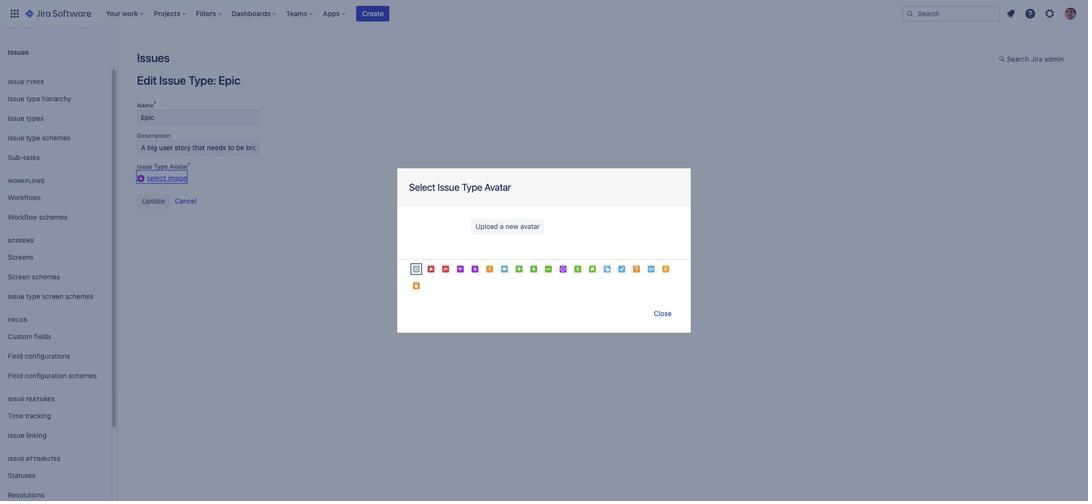 Task type: vqa. For each thing, say whether or not it's contained in the screenshot.
Sidebar navigation 'Image'
no



Task type: locate. For each thing, give the bounding box(es) containing it.
edit issue type: epic
[[137, 73, 241, 87]]

resolutions
[[8, 491, 45, 499]]

0 vertical spatial field
[[8, 352, 23, 360]]

cancel link
[[170, 194, 202, 209]]

1 vertical spatial required image
[[188, 163, 193, 170]]

issue type avatar
[[137, 163, 188, 170]]

field up issue features
[[8, 371, 23, 380]]

1 screens from the top
[[8, 237, 34, 244]]

1 workflows from the top
[[8, 178, 45, 184]]

issue types
[[8, 114, 44, 122]]

None submit
[[137, 193, 170, 209]]

1 vertical spatial type
[[26, 133, 40, 142]]

type up select image link
[[154, 163, 168, 170]]

issue for issue linking
[[8, 431, 24, 439]]

type inside 'link'
[[26, 133, 40, 142]]

select
[[409, 182, 436, 193]]

avatar
[[170, 163, 188, 170], [485, 182, 511, 193]]

1 horizontal spatial type
[[462, 182, 483, 193]]

custom
[[8, 332, 32, 341]]

field configurations
[[8, 352, 70, 360]]

statuses
[[8, 471, 35, 480]]

issue inside screens group
[[8, 292, 24, 300]]

sub-
[[8, 153, 23, 161]]

workflows group
[[4, 167, 106, 230]]

workflows
[[8, 178, 45, 184], [8, 193, 41, 202]]

0 horizontal spatial avatar
[[170, 163, 188, 170]]

required image for name
[[154, 101, 159, 109]]

close button
[[649, 306, 678, 321]]

configuration
[[25, 371, 67, 380]]

schemes up issue type screen schemes
[[32, 273, 60, 281]]

0 vertical spatial type
[[154, 163, 168, 170]]

schemes
[[42, 133, 70, 142], [39, 213, 68, 221], [32, 273, 60, 281], [65, 292, 94, 300], [69, 371, 97, 380]]

issue type screen schemes link
[[4, 287, 106, 307]]

time tracking
[[8, 412, 51, 420]]

screens down workflow
[[8, 237, 34, 244]]

2 workflows from the top
[[8, 193, 41, 202]]

schemes right screen
[[65, 292, 94, 300]]

small image
[[1000, 55, 1008, 63]]

tracking
[[25, 412, 51, 420]]

fields group
[[4, 307, 106, 389]]

type up "upload"
[[462, 182, 483, 193]]

field configuration schemes
[[8, 371, 97, 380]]

type down types
[[26, 94, 40, 103]]

select image
[[147, 174, 187, 182]]

type:
[[189, 73, 216, 87]]

select issue type avatar image
[[137, 175, 145, 183]]

schemes inside workflow schemes link
[[39, 213, 68, 221]]

avatar up the a
[[485, 182, 511, 193]]

1 field from the top
[[8, 352, 23, 360]]

issue attributes
[[8, 456, 61, 462]]

admin
[[1045, 55, 1064, 63]]

1 vertical spatial field
[[8, 371, 23, 380]]

workflows inside workflows link
[[8, 193, 41, 202]]

field inside "field configuration schemes" link
[[8, 371, 23, 380]]

issue linking
[[8, 431, 47, 439]]

select this avatar image
[[411, 263, 423, 275], [425, 263, 437, 275], [440, 263, 452, 275], [455, 263, 467, 275], [470, 263, 481, 275], [484, 263, 496, 275], [499, 263, 511, 275], [514, 263, 525, 275], [528, 263, 540, 275], [543, 263, 555, 275], [558, 263, 569, 275], [572, 263, 584, 275], [587, 263, 599, 275], [602, 263, 614, 275], [616, 263, 628, 275], [631, 263, 643, 275], [646, 263, 658, 275], [661, 263, 672, 275], [411, 280, 423, 292]]

linking
[[26, 431, 47, 439]]

Search field
[[903, 6, 1001, 21]]

workflows link
[[4, 188, 106, 208]]

workflows down sub-tasks
[[8, 178, 45, 184]]

issues up edit
[[137, 51, 170, 65]]

schemes inside screen schemes link
[[32, 273, 60, 281]]

search image
[[907, 10, 915, 17]]

issue for issue types
[[8, 114, 24, 122]]

create
[[363, 9, 384, 17]]

required image
[[154, 101, 159, 109], [188, 163, 193, 170]]

2 vertical spatial type
[[26, 292, 40, 300]]

required image down description text box
[[188, 163, 193, 170]]

screens up 'screen'
[[8, 253, 33, 261]]

workflows for workflows link
[[8, 193, 41, 202]]

2 field from the top
[[8, 371, 23, 380]]

1 vertical spatial type
[[462, 182, 483, 193]]

issues up issue types
[[8, 48, 29, 56]]

type up tasks
[[26, 133, 40, 142]]

type
[[26, 94, 40, 103], [26, 133, 40, 142], [26, 292, 40, 300]]

sub-tasks link
[[4, 148, 106, 167]]

0 vertical spatial workflows
[[8, 178, 45, 184]]

workflows up workflow
[[8, 193, 41, 202]]

1 vertical spatial workflows
[[8, 193, 41, 202]]

type for hierarchy
[[26, 94, 40, 103]]

issue for issue type schemes
[[8, 133, 24, 142]]

field inside 'field configurations' link
[[8, 352, 23, 360]]

cancel
[[175, 197, 197, 205]]

type
[[154, 163, 168, 170], [462, 182, 483, 193]]

create banner
[[0, 0, 1089, 27]]

0 horizontal spatial type
[[154, 163, 168, 170]]

2 type from the top
[[26, 133, 40, 142]]

resolutions link
[[4, 486, 106, 501]]

sub-tasks
[[8, 153, 40, 161]]

field
[[8, 352, 23, 360], [8, 371, 23, 380]]

jira software image
[[25, 8, 91, 19], [25, 8, 91, 19]]

type inside screens group
[[26, 292, 40, 300]]

screens for screens link
[[8, 253, 33, 261]]

fields
[[34, 332, 51, 341]]

type for screen
[[26, 292, 40, 300]]

workflows for the workflows group
[[8, 178, 45, 184]]

types
[[26, 79, 44, 85]]

avatar up image in the left of the page
[[170, 163, 188, 170]]

3 type from the top
[[26, 292, 40, 300]]

required image down edit
[[154, 101, 159, 109]]

close
[[654, 309, 672, 318]]

screens for screens group in the left of the page
[[8, 237, 34, 244]]

time
[[8, 412, 23, 420]]

schemes down issue types link
[[42, 133, 70, 142]]

0 horizontal spatial issues
[[8, 48, 29, 56]]

0 horizontal spatial required image
[[154, 101, 159, 109]]

new
[[506, 222, 519, 231]]

0 vertical spatial screens
[[8, 237, 34, 244]]

issue
[[159, 73, 186, 87], [8, 79, 24, 85], [8, 94, 24, 103], [8, 114, 24, 122], [8, 133, 24, 142], [137, 163, 152, 170], [438, 182, 460, 193], [8, 292, 24, 300], [8, 396, 24, 402], [8, 431, 24, 439], [8, 456, 24, 462]]

image
[[168, 174, 187, 182]]

features
[[26, 396, 55, 402]]

create button
[[357, 6, 390, 21]]

custom fields link
[[4, 327, 106, 347]]

issue types link
[[4, 109, 106, 128]]

2 screens from the top
[[8, 253, 33, 261]]

0 vertical spatial type
[[26, 94, 40, 103]]

upload
[[476, 222, 499, 231]]

1 horizontal spatial avatar
[[485, 182, 511, 193]]

1 vertical spatial screens
[[8, 253, 33, 261]]

schemes down 'field configurations' link
[[69, 371, 97, 380]]

type for schemes
[[26, 133, 40, 142]]

1 vertical spatial avatar
[[485, 182, 511, 193]]

1 horizontal spatial required image
[[188, 163, 193, 170]]

0 vertical spatial required image
[[154, 101, 159, 109]]

field down the custom
[[8, 352, 23, 360]]

schemes down workflows link
[[39, 213, 68, 221]]

screens
[[8, 237, 34, 244], [8, 253, 33, 261]]

issues
[[8, 48, 29, 56], [137, 51, 170, 65]]

workflow
[[8, 213, 37, 221]]

1 type from the top
[[26, 94, 40, 103]]

issue features group
[[4, 386, 106, 449]]

issue for issue type avatar
[[137, 163, 152, 170]]

type left screen
[[26, 292, 40, 300]]

issue for issue type screen schemes
[[8, 292, 24, 300]]



Task type: describe. For each thing, give the bounding box(es) containing it.
issue type hierarchy
[[8, 94, 71, 103]]

select image link
[[137, 171, 187, 183]]

field configuration schemes link
[[4, 366, 106, 386]]

select
[[147, 174, 166, 182]]

search
[[1008, 55, 1030, 63]]

schemes inside issue type schemes 'link'
[[42, 133, 70, 142]]

description
[[137, 132, 170, 140]]

types
[[26, 114, 44, 122]]

configurations
[[25, 352, 70, 360]]

field for field configuration schemes
[[8, 371, 23, 380]]

select issue type avatar
[[409, 182, 511, 193]]

jira
[[1032, 55, 1043, 63]]

workflow schemes
[[8, 213, 68, 221]]

screen schemes
[[8, 273, 60, 281]]

search jira admin
[[1008, 55, 1064, 63]]

primary element
[[6, 0, 903, 27]]

screen
[[8, 273, 30, 281]]

hierarchy
[[42, 94, 71, 103]]

issue types group
[[4, 69, 106, 170]]

issue type schemes link
[[4, 128, 106, 148]]

custom fields
[[8, 332, 51, 341]]

name
[[137, 102, 154, 109]]

issue type screen schemes
[[8, 292, 94, 300]]

tasks
[[23, 153, 40, 161]]

workflow schemes link
[[4, 208, 106, 227]]

issue type hierarchy link
[[4, 89, 106, 109]]

statuses link
[[4, 466, 106, 486]]

issue for issue features
[[8, 396, 24, 402]]

screen schemes link
[[4, 267, 106, 287]]

issue attributes group
[[4, 446, 106, 501]]

issue type schemes
[[8, 133, 70, 142]]

attributes
[[26, 456, 61, 462]]

a
[[500, 222, 504, 231]]

Name text field
[[137, 110, 260, 125]]

field configurations link
[[4, 347, 106, 366]]

screens link
[[4, 248, 106, 267]]

schemes inside issue type screen schemes link
[[65, 292, 94, 300]]

upload a new avatar
[[476, 222, 540, 231]]

edit
[[137, 73, 157, 87]]

screens group
[[4, 227, 106, 309]]

avatar
[[521, 222, 540, 231]]

epic
[[219, 73, 241, 87]]

search jira admin link
[[995, 52, 1069, 68]]

schemes inside "field configuration schemes" link
[[69, 371, 97, 380]]

issue for issue types
[[8, 79, 24, 85]]

issue for issue type hierarchy
[[8, 94, 24, 103]]

issue features
[[8, 396, 55, 402]]

Description text field
[[137, 140, 260, 156]]

issue for issue attributes
[[8, 456, 24, 462]]

issue linking link
[[4, 426, 106, 446]]

issue types
[[8, 79, 44, 85]]

time tracking link
[[4, 406, 106, 426]]

fields
[[8, 317, 27, 323]]

1 horizontal spatial issues
[[137, 51, 170, 65]]

field for field configurations
[[8, 352, 23, 360]]

screen
[[42, 292, 63, 300]]

upload a new avatar button
[[471, 219, 545, 235]]

required image for issue type avatar
[[188, 163, 193, 170]]

0 vertical spatial avatar
[[170, 163, 188, 170]]



